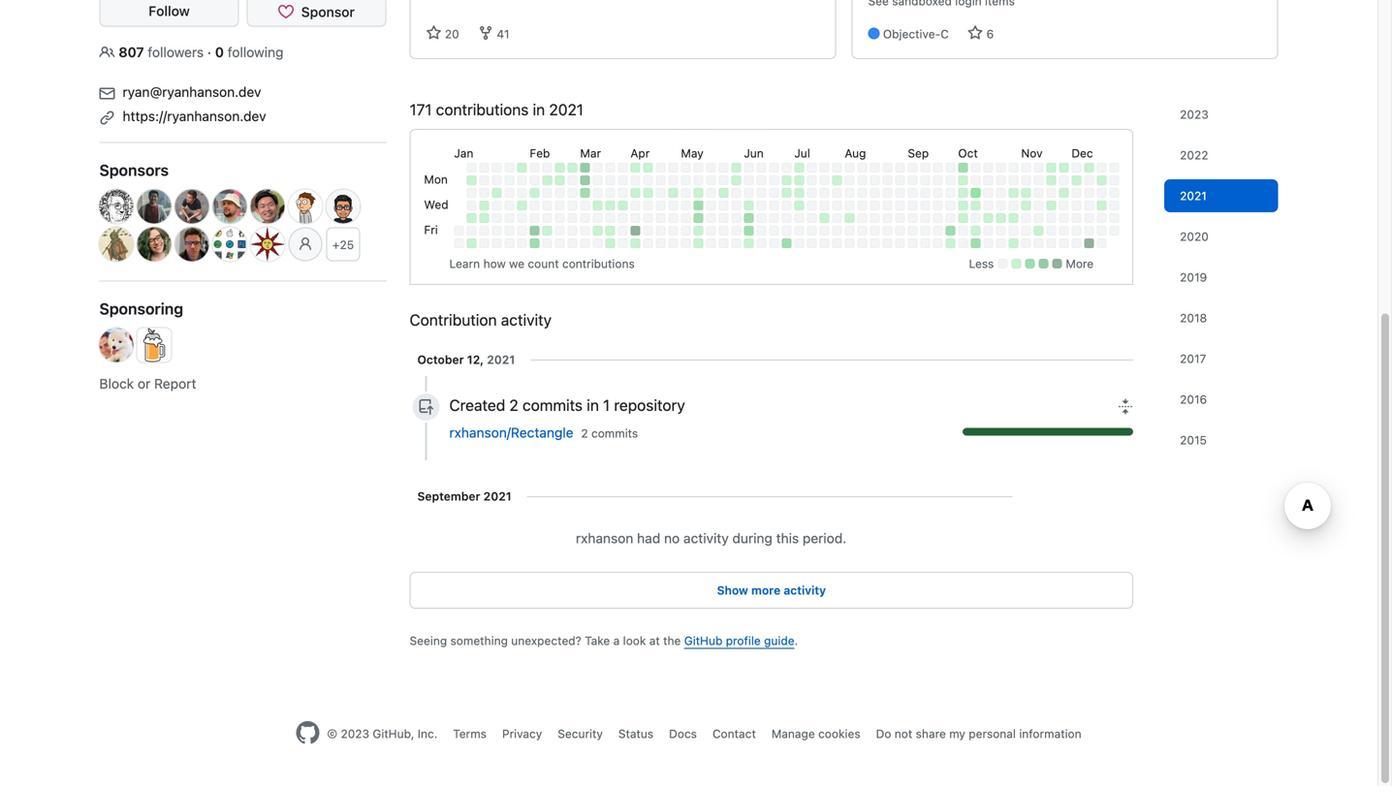 Task type: vqa. For each thing, say whether or not it's contained in the screenshot.
PEOPLE image
yes



Task type: locate. For each thing, give the bounding box(es) containing it.
2021 right september
[[484, 490, 512, 503]]

manage
[[772, 727, 815, 741]]

2 for created
[[510, 396, 519, 415]]

jun
[[744, 146, 764, 160]]

2021 inside 2021 link
[[1181, 189, 1207, 203]]

1 horizontal spatial 2023
[[1181, 108, 1209, 121]]

2018 link
[[1165, 302, 1279, 335]]

0 vertical spatial contributions
[[436, 100, 529, 119]]

contribution activity
[[410, 311, 552, 329]]

41
[[494, 27, 510, 41]]

2 vertical spatial activity
[[784, 584, 826, 597]]

©
[[327, 727, 338, 741]]

activity down we
[[501, 311, 552, 329]]

cookies
[[819, 727, 861, 741]]

1 stars image from the left
[[426, 25, 442, 41]]

0 vertical spatial activity
[[501, 311, 552, 329]]

september
[[418, 490, 481, 503]]

commits for created
[[523, 396, 583, 415]]

2 up rxhanson/rectangle
[[510, 396, 519, 415]]

grid
[[421, 142, 1123, 251]]

email: ryan@ryanhanson.dev element
[[99, 78, 387, 102]]

created 2             commits in             1             repository
[[450, 396, 686, 415]]

jan
[[454, 146, 474, 160]]

0 vertical spatial 2
[[510, 396, 519, 415]]

1 vertical spatial 2
[[581, 427, 588, 440]]

rxhanson/rectangle link
[[450, 425, 574, 441]]

1 horizontal spatial 2
[[581, 427, 588, 440]]

stars image
[[426, 25, 442, 41], [968, 25, 984, 41]]

my
[[950, 727, 966, 741]]

2021 right 12,
[[487, 353, 515, 367]]

https://ryanhanson.dev link
[[123, 108, 266, 124]]

period.
[[803, 531, 847, 547]]

2023 up 2022
[[1181, 108, 1209, 121]]

stars image for 20
[[426, 25, 442, 41]]

https://ryanhanson.dev
[[123, 108, 266, 124]]

contributions up jan
[[436, 100, 529, 119]]

2021 down 2022
[[1181, 189, 1207, 203]]

1 vertical spatial contributions
[[563, 257, 635, 271]]

commits down the '1'
[[592, 427, 638, 440]]

created
[[450, 396, 506, 415]]

feb
[[530, 146, 550, 160]]

people image
[[99, 45, 115, 60]]

something
[[451, 634, 508, 648]]

stars image left forks icon at left
[[426, 25, 442, 41]]

the
[[664, 634, 681, 648]]

@mikejohnpage image
[[289, 190, 323, 224]]

2023 right ©
[[341, 727, 370, 741]]

activity inside button
[[784, 584, 826, 597]]

at
[[650, 634, 660, 648]]

in inside 'created 2             commits in             1             repository' button
[[587, 396, 599, 415]]

wed
[[424, 198, 449, 211]]

show more activity
[[717, 584, 826, 597]]

jul
[[795, 146, 811, 160]]

learn how we count contributions link
[[450, 257, 635, 271]]

apr
[[631, 146, 650, 160]]

2 inside rxhanson/rectangle 2 commits
[[581, 427, 588, 440]]

2015 link
[[1165, 424, 1279, 457]]

cell
[[467, 163, 477, 173], [479, 163, 489, 173], [492, 163, 502, 173], [505, 163, 514, 173], [517, 163, 527, 173], [530, 163, 540, 173], [543, 163, 552, 173], [555, 163, 565, 173], [568, 163, 577, 173], [580, 163, 590, 173], [593, 163, 603, 173], [606, 163, 615, 173], [618, 163, 628, 173], [631, 163, 641, 173], [643, 163, 653, 173], [656, 163, 666, 173], [669, 163, 678, 173], [681, 163, 691, 173], [694, 163, 704, 173], [706, 163, 716, 173], [719, 163, 729, 173], [732, 163, 741, 173], [744, 163, 754, 173], [757, 163, 767, 173], [770, 163, 779, 173], [782, 163, 792, 173], [795, 163, 804, 173], [807, 163, 817, 173], [820, 163, 830, 173], [833, 163, 842, 173], [845, 163, 855, 173], [858, 163, 867, 173], [870, 163, 880, 173], [883, 163, 893, 173], [896, 163, 905, 173], [908, 163, 918, 173], [921, 163, 931, 173], [933, 163, 943, 173], [946, 163, 956, 173], [959, 163, 968, 173], [971, 163, 981, 173], [984, 163, 994, 173], [996, 163, 1006, 173], [1009, 163, 1019, 173], [1022, 163, 1031, 173], [1034, 163, 1044, 173], [1047, 163, 1057, 173], [1060, 163, 1069, 173], [1072, 163, 1082, 173], [1085, 163, 1094, 173], [1097, 163, 1107, 173], [1110, 163, 1120, 173], [467, 176, 477, 185], [479, 176, 489, 185], [492, 176, 502, 185], [505, 176, 514, 185], [517, 176, 527, 185], [530, 176, 540, 185], [543, 176, 552, 185], [555, 176, 565, 185], [568, 176, 577, 185], [580, 176, 590, 185], [593, 176, 603, 185], [606, 176, 615, 185], [618, 176, 628, 185], [631, 176, 641, 185], [643, 176, 653, 185], [656, 176, 666, 185], [669, 176, 678, 185], [681, 176, 691, 185], [694, 176, 704, 185], [706, 176, 716, 185], [719, 176, 729, 185], [732, 176, 741, 185], [744, 176, 754, 185], [757, 176, 767, 185], [770, 176, 779, 185], [782, 176, 792, 185], [795, 176, 804, 185], [807, 176, 817, 185], [820, 176, 830, 185], [833, 176, 842, 185], [845, 176, 855, 185], [858, 176, 867, 185], [870, 176, 880, 185], [883, 176, 893, 185], [896, 176, 905, 185], [908, 176, 918, 185], [921, 176, 931, 185], [933, 176, 943, 185], [946, 176, 956, 185], [959, 176, 968, 185], [971, 176, 981, 185], [984, 176, 994, 185], [996, 176, 1006, 185], [1009, 176, 1019, 185], [1022, 176, 1031, 185], [1034, 176, 1044, 185], [1047, 176, 1057, 185], [1060, 176, 1069, 185], [1072, 176, 1082, 185], [1085, 176, 1094, 185], [1097, 176, 1107, 185], [1110, 176, 1120, 185], [467, 188, 477, 198], [479, 188, 489, 198], [492, 188, 502, 198], [505, 188, 514, 198], [517, 188, 527, 198], [530, 188, 540, 198], [543, 188, 552, 198], [555, 188, 565, 198], [568, 188, 577, 198], [580, 188, 590, 198], [593, 188, 603, 198], [606, 188, 615, 198], [618, 188, 628, 198], [631, 188, 641, 198], [643, 188, 653, 198], [656, 188, 666, 198], [669, 188, 678, 198], [681, 188, 691, 198], [694, 188, 704, 198], [706, 188, 716, 198], [719, 188, 729, 198], [732, 188, 741, 198], [744, 188, 754, 198], [757, 188, 767, 198], [770, 188, 779, 198], [782, 188, 792, 198], [795, 188, 804, 198], [807, 188, 817, 198], [820, 188, 830, 198], [833, 188, 842, 198], [845, 188, 855, 198], [858, 188, 867, 198], [870, 188, 880, 198], [883, 188, 893, 198], [896, 188, 905, 198], [908, 188, 918, 198], [921, 188, 931, 198], [933, 188, 943, 198], [946, 188, 956, 198], [959, 188, 968, 198], [971, 188, 981, 198], [984, 188, 994, 198], [996, 188, 1006, 198], [1009, 188, 1019, 198], [1022, 188, 1031, 198], [1034, 188, 1044, 198], [1047, 188, 1057, 198], [1060, 188, 1069, 198], [1072, 188, 1082, 198], [1085, 188, 1094, 198], [1097, 188, 1107, 198], [1110, 188, 1120, 198], [467, 201, 477, 210], [479, 201, 489, 210], [492, 201, 502, 210], [505, 201, 514, 210], [517, 201, 527, 210], [530, 201, 540, 210], [543, 201, 552, 210], [555, 201, 565, 210], [568, 201, 577, 210], [580, 201, 590, 210], [593, 201, 603, 210], [606, 201, 615, 210], [618, 201, 628, 210], [631, 201, 641, 210], [643, 201, 653, 210], [656, 201, 666, 210], [669, 201, 678, 210], [681, 201, 691, 210], [694, 201, 704, 210], [706, 201, 716, 210], [719, 201, 729, 210], [732, 201, 741, 210], [744, 201, 754, 210], [757, 201, 767, 210], [770, 201, 779, 210], [782, 201, 792, 210], [795, 201, 804, 210], [807, 201, 817, 210], [820, 201, 830, 210], [833, 201, 842, 210], [845, 201, 855, 210], [858, 201, 867, 210], [870, 201, 880, 210], [883, 201, 893, 210], [896, 201, 905, 210], [908, 201, 918, 210], [921, 201, 931, 210], [933, 201, 943, 210], [946, 201, 956, 210], [959, 201, 968, 210], [971, 201, 981, 210], [984, 201, 994, 210], [996, 201, 1006, 210], [1009, 201, 1019, 210], [1022, 201, 1031, 210], [1034, 201, 1044, 210], [1047, 201, 1057, 210], [1060, 201, 1069, 210], [1072, 201, 1082, 210], [1085, 201, 1094, 210], [1097, 201, 1107, 210], [1110, 201, 1120, 210], [467, 213, 477, 223], [479, 213, 489, 223], [492, 213, 502, 223], [505, 213, 514, 223], [517, 213, 527, 223], [530, 213, 540, 223], [543, 213, 552, 223], [555, 213, 565, 223], [568, 213, 577, 223], [580, 213, 590, 223], [593, 213, 603, 223], [606, 213, 615, 223], [618, 213, 628, 223], [631, 213, 641, 223], [643, 213, 653, 223], [656, 213, 666, 223], [669, 213, 678, 223], [681, 213, 691, 223], [694, 213, 704, 223], [706, 213, 716, 223], [719, 213, 729, 223], [732, 213, 741, 223], [744, 213, 754, 223], [757, 213, 767, 223], [770, 213, 779, 223], [782, 213, 792, 223], [795, 213, 804, 223], [807, 213, 817, 223], [820, 213, 830, 223], [833, 213, 842, 223], [845, 213, 855, 223], [858, 213, 867, 223], [870, 213, 880, 223], [883, 213, 893, 223], [896, 213, 905, 223], [908, 213, 918, 223], [921, 213, 931, 223], [933, 213, 943, 223], [946, 213, 956, 223], [959, 213, 968, 223], [971, 213, 981, 223], [984, 213, 994, 223], [996, 213, 1006, 223], [1009, 213, 1019, 223], [1022, 213, 1031, 223], [1034, 213, 1044, 223], [1047, 213, 1057, 223], [1060, 213, 1069, 223], [1072, 213, 1082, 223], [1085, 213, 1094, 223], [1097, 213, 1107, 223], [1110, 213, 1120, 223], [454, 226, 464, 236], [467, 226, 477, 236], [479, 226, 489, 236], [492, 226, 502, 236], [505, 226, 514, 236], [517, 226, 527, 236], [530, 226, 540, 236], [543, 226, 552, 236], [555, 226, 565, 236], [568, 226, 577, 236], [580, 226, 590, 236], [593, 226, 603, 236], [606, 226, 615, 236], [618, 226, 628, 236], [631, 226, 641, 236], [643, 226, 653, 236], [656, 226, 666, 236], [669, 226, 678, 236], [681, 226, 691, 236], [694, 226, 704, 236], [706, 226, 716, 236], [719, 226, 729, 236], [732, 226, 741, 236], [744, 226, 754, 236], [757, 226, 767, 236], [770, 226, 779, 236], [782, 226, 792, 236], [795, 226, 804, 236], [807, 226, 817, 236], [820, 226, 830, 236], [833, 226, 842, 236], [845, 226, 855, 236], [858, 226, 867, 236], [870, 226, 880, 236], [883, 226, 893, 236], [896, 226, 905, 236], [908, 226, 918, 236], [921, 226, 931, 236], [933, 226, 943, 236], [946, 226, 956, 236], [959, 226, 968, 236], [971, 226, 981, 236], [984, 226, 994, 236], [996, 226, 1006, 236], [1009, 226, 1019, 236], [1022, 226, 1031, 236], [1034, 226, 1044, 236], [1047, 226, 1057, 236], [1060, 226, 1069, 236], [1072, 226, 1082, 236], [1085, 226, 1094, 236], [1097, 226, 1107, 236], [1110, 226, 1120, 236], [454, 239, 464, 248], [467, 239, 477, 248], [479, 239, 489, 248], [492, 239, 502, 248], [505, 239, 514, 248], [517, 239, 527, 248], [530, 239, 540, 248], [543, 239, 552, 248], [555, 239, 565, 248], [568, 239, 577, 248], [580, 239, 590, 248], [593, 239, 603, 248], [606, 239, 615, 248], [618, 239, 628, 248], [631, 239, 641, 248], [643, 239, 653, 248], [656, 239, 666, 248], [669, 239, 678, 248], [681, 239, 691, 248], [694, 239, 704, 248], [706, 239, 716, 248], [719, 239, 729, 248], [732, 239, 741, 248], [744, 239, 754, 248], [757, 239, 767, 248], [770, 239, 779, 248], [782, 239, 792, 248], [795, 239, 804, 248], [807, 239, 817, 248], [820, 239, 830, 248], [833, 239, 842, 248], [845, 239, 855, 248], [858, 239, 867, 248], [870, 239, 880, 248], [883, 239, 893, 248], [896, 239, 905, 248], [908, 239, 918, 248], [921, 239, 931, 248], [933, 239, 943, 248], [946, 239, 956, 248], [959, 239, 968, 248], [971, 239, 981, 248], [984, 239, 994, 248], [996, 239, 1006, 248], [1009, 239, 1019, 248], [1022, 239, 1031, 248], [1034, 239, 1044, 248], [1047, 239, 1057, 248], [1060, 239, 1069, 248], [1072, 239, 1082, 248], [1085, 239, 1094, 248], [1097, 239, 1107, 248]]

we
[[509, 257, 525, 271]]

contributions right count
[[563, 257, 635, 271]]

or
[[138, 376, 151, 392]]

stars image inside 6 link
[[968, 25, 984, 41]]

1 horizontal spatial commits
[[592, 427, 638, 440]]

docs link
[[669, 727, 697, 741]]

commits inside button
[[523, 396, 583, 415]]

count
[[528, 257, 559, 271]]

seeing something unexpected? take a look at the github profile guide .
[[410, 634, 798, 648]]

2 down "created 2             commits in             1             repository"
[[581, 427, 588, 440]]

sep
[[908, 146, 929, 160]]

rxhanson had no activity           during this period.
[[576, 531, 847, 547]]

objective-
[[884, 27, 941, 41]]

activity right more
[[784, 584, 826, 597]]

0 vertical spatial commits
[[523, 396, 583, 415]]

sponsor link
[[247, 0, 387, 27]]

2 for rxhanson/rectangle
[[581, 427, 588, 440]]

+25 link
[[333, 238, 354, 252]]

block or report
[[99, 376, 196, 392]]

contribution
[[410, 311, 497, 329]]

repository
[[614, 396, 686, 415]]

unexpected?
[[511, 634, 582, 648]]

sponsors
[[99, 161, 169, 179]]

6 link
[[968, 25, 994, 43]]

sponsoring
[[99, 300, 183, 318]]

stars image for 6
[[968, 25, 984, 41]]

rxhanson/rectangle
[[450, 425, 574, 441]]

ryan@ryanhanson.dev
[[123, 84, 261, 100]]

2017
[[1181, 352, 1207, 366]]

not
[[895, 727, 913, 741]]

2018
[[1181, 311, 1208, 325]]

2 commits link
[[581, 427, 638, 440]]

contact
[[713, 727, 756, 741]]

github
[[685, 634, 723, 648]]

commits
[[523, 396, 583, 415], [592, 427, 638, 440]]

in up feb
[[533, 100, 545, 119]]

0 vertical spatial 2023
[[1181, 108, 1209, 121]]

1 horizontal spatial contributions
[[563, 257, 635, 271]]

0 horizontal spatial activity
[[501, 311, 552, 329]]

commits inside rxhanson/rectangle 2 commits
[[592, 427, 638, 440]]

100% of commits in october were made to rxhanson/rectangle image
[[963, 428, 1134, 436], [963, 428, 1134, 436]]

2023 link
[[1165, 98, 1279, 131]]

171
[[410, 100, 432, 119]]

0 horizontal spatial stars image
[[426, 25, 442, 41]]

2 stars image from the left
[[968, 25, 984, 41]]

1 vertical spatial commits
[[592, 427, 638, 440]]

2 inside button
[[510, 396, 519, 415]]

stars image inside 20 link
[[426, 25, 442, 41]]

october 12, 2021
[[418, 353, 515, 367]]

status link
[[619, 727, 654, 741]]

stars image right c on the right top of the page
[[968, 25, 984, 41]]

1 vertical spatial in
[[587, 396, 599, 415]]

2016 link
[[1165, 383, 1279, 416]]

0 vertical spatial in
[[533, 100, 545, 119]]

fri
[[424, 223, 438, 237]]

0 horizontal spatial in
[[533, 100, 545, 119]]

activity right no in the left of the page
[[684, 531, 729, 547]]

© 2023 github, inc.
[[327, 727, 438, 741]]

during
[[733, 531, 773, 547]]

1 horizontal spatial in
[[587, 396, 599, 415]]

@solkaz image
[[137, 190, 171, 224]]

learn
[[450, 257, 480, 271]]

2017 link
[[1165, 342, 1279, 375]]

1 horizontal spatial stars image
[[968, 25, 984, 41]]

dec
[[1072, 146, 1094, 160]]

2 horizontal spatial activity
[[784, 584, 826, 597]]

in left the '1'
[[587, 396, 599, 415]]

2020 link
[[1165, 220, 1279, 253]]

1 vertical spatial activity
[[684, 531, 729, 547]]

1 horizontal spatial activity
[[684, 531, 729, 547]]

0 horizontal spatial 2023
[[341, 727, 370, 741]]

@gulci image
[[251, 227, 285, 261]]

commits up rxhanson/rectangle 2 commits
[[523, 396, 583, 415]]

0
[[215, 44, 224, 60]]

2023
[[1181, 108, 1209, 121], [341, 727, 370, 741]]

0 horizontal spatial 2
[[510, 396, 519, 415]]

0 horizontal spatial commits
[[523, 396, 583, 415]]

· 0 following
[[208, 44, 284, 60]]

personal
[[969, 727, 1017, 741]]

aug
[[845, 146, 867, 160]]



Task type: describe. For each thing, give the bounding box(es) containing it.
@chrisshyi image
[[213, 227, 247, 261]]

Follow rxhanson submit
[[99, 0, 239, 27]]

0 horizontal spatial contributions
[[436, 100, 529, 119]]

+25
[[333, 238, 354, 252]]

homepage image
[[296, 722, 319, 745]]

nov
[[1022, 146, 1043, 160]]

block or report button
[[99, 374, 196, 394]]

·
[[208, 44, 211, 60]]

@homebrew image
[[137, 328, 171, 362]]

41 link
[[478, 25, 510, 43]]

mon
[[424, 173, 448, 186]]

security link
[[558, 727, 603, 741]]

do
[[876, 727, 892, 741]]

contact link
[[713, 727, 756, 741]]

2021 up mar
[[549, 100, 584, 119]]

this
[[777, 531, 799, 547]]

@aslilac image
[[137, 227, 171, 261]]

share
[[916, 727, 947, 741]]

6
[[984, 27, 994, 41]]

privacy link
[[502, 727, 542, 741]]

block
[[99, 376, 134, 392]]

github profile guide link
[[685, 634, 795, 648]]

ryan@ryanhanson.dev link
[[123, 84, 261, 100]]

do not share my personal information
[[876, 727, 1082, 741]]

collapse image
[[1119, 399, 1134, 415]]

private sponsor image
[[298, 237, 313, 252]]

take
[[585, 634, 610, 648]]

2019
[[1181, 271, 1208, 284]]

mar
[[580, 146, 601, 160]]

october
[[418, 353, 464, 367]]

2022 link
[[1165, 139, 1279, 172]]

information
[[1020, 727, 1082, 741]]

less
[[970, 257, 995, 271]]

20 link
[[426, 25, 459, 43]]

learn how we count contributions
[[450, 257, 635, 271]]

@jyc image
[[251, 190, 285, 224]]

objective-c
[[884, 27, 949, 41]]

2020
[[1181, 230, 1209, 243]]

github,
[[373, 727, 415, 741]]

807 followers
[[119, 44, 208, 60]]

sponsor
[[301, 4, 355, 20]]

@samuela image
[[175, 190, 209, 224]]

rxhanson
[[576, 531, 634, 547]]

c
[[941, 27, 949, 41]]

grid containing jan
[[421, 142, 1123, 251]]

2019 link
[[1165, 261, 1279, 294]]

2015
[[1181, 434, 1208, 447]]

repo push image
[[419, 400, 434, 415]]

had
[[637, 531, 661, 547]]

privacy
[[502, 727, 542, 741]]

may
[[681, 146, 704, 160]]

guide
[[764, 634, 795, 648]]

followers
[[148, 44, 204, 60]]

@purajit image
[[99, 227, 133, 261]]

terms
[[453, 727, 487, 741]]

more
[[1066, 257, 1094, 271]]

seeing
[[410, 634, 447, 648]]

171       contributions         in 2021
[[410, 100, 584, 119]]

2021 link
[[1165, 179, 1279, 212]]

mail image
[[99, 86, 115, 101]]

link image
[[99, 110, 115, 126]]

status
[[619, 727, 654, 741]]

do not share my personal information button
[[876, 725, 1082, 743]]

how
[[484, 257, 506, 271]]

commits for rxhanson/rectangle
[[592, 427, 638, 440]]

@iharkatkavets image
[[213, 190, 247, 224]]

@mrdavidlaing image
[[326, 190, 360, 224]]

terms link
[[453, 727, 487, 741]]

@robmcguinness image
[[175, 227, 209, 261]]

show
[[717, 584, 749, 597]]

forks image
[[478, 25, 494, 41]]

docs
[[669, 727, 697, 741]]

created 2             commits in             1             repository button
[[450, 396, 1134, 415]]

@sindresorhus image
[[99, 328, 133, 362]]

profile
[[726, 634, 761, 648]]

2016
[[1181, 393, 1208, 406]]

rxhanson/rectangle 2 commits
[[450, 425, 638, 441]]

1 vertical spatial 2023
[[341, 727, 370, 741]]

heart image
[[278, 4, 294, 20]]

report
[[154, 376, 196, 392]]

@deltamualpha image
[[99, 190, 133, 224]]

inc.
[[418, 727, 438, 741]]

.
[[795, 634, 798, 648]]

manage cookies
[[772, 727, 861, 741]]



